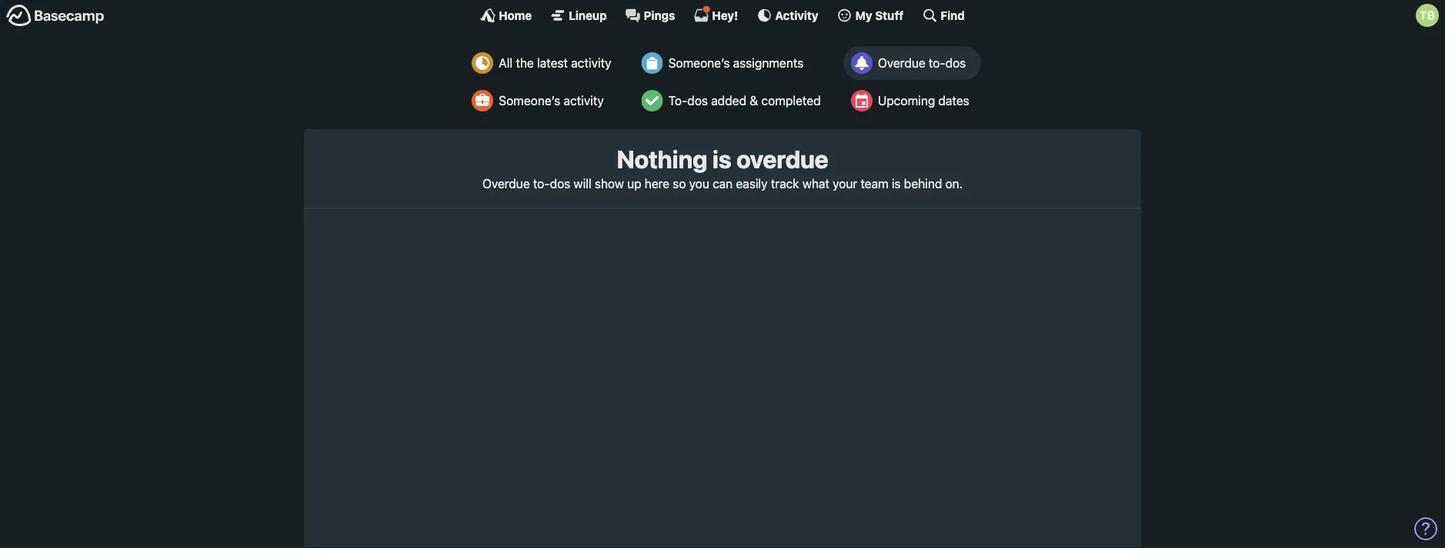 Task type: locate. For each thing, give the bounding box(es) containing it.
pings
[[644, 8, 675, 22]]

dos left added at top
[[688, 94, 708, 108]]

activity inside all the latest activity link
[[571, 56, 612, 70]]

dos left will
[[550, 176, 571, 191]]

0 horizontal spatial is
[[713, 145, 732, 174]]

person report image
[[472, 90, 494, 112]]

overdue
[[737, 145, 829, 174]]

assignments
[[733, 56, 804, 70]]

someone's inside "link"
[[669, 56, 730, 70]]

activity right latest
[[571, 56, 612, 70]]

activity link
[[757, 8, 819, 23]]

all
[[499, 56, 513, 70]]

someone's activity
[[499, 94, 604, 108]]

0 vertical spatial overdue
[[878, 56, 926, 70]]

1 vertical spatial someone's
[[499, 94, 561, 108]]

so
[[673, 176, 686, 191]]

0 horizontal spatial dos
[[550, 176, 571, 191]]

overdue to-dos
[[878, 56, 966, 70]]

overdue to-dos link
[[844, 46, 981, 80]]

is up can
[[713, 145, 732, 174]]

1 vertical spatial overdue
[[482, 176, 530, 191]]

1 horizontal spatial to-
[[929, 56, 946, 70]]

activity
[[775, 8, 819, 22]]

1 horizontal spatial overdue
[[878, 56, 926, 70]]

0 horizontal spatial overdue
[[482, 176, 530, 191]]

1 vertical spatial is
[[892, 176, 901, 191]]

is right team on the right top
[[892, 176, 901, 191]]

overdue inside nothing is overdue overdue to-dos will show up here so you can easily track what your team is behind on.
[[482, 176, 530, 191]]

activity down all the latest activity
[[564, 94, 604, 108]]

your
[[833, 176, 858, 191]]

to-dos added & completed
[[669, 94, 821, 108]]

tim burton image
[[1416, 4, 1439, 27]]

activity
[[571, 56, 612, 70], [564, 94, 604, 108]]

track
[[771, 176, 799, 191]]

1 horizontal spatial someone's
[[669, 56, 730, 70]]

dos inside nothing is overdue overdue to-dos will show up here so you can easily track what your team is behind on.
[[550, 176, 571, 191]]

2 vertical spatial dos
[[550, 176, 571, 191]]

hey!
[[712, 8, 738, 22]]

the
[[516, 56, 534, 70]]

0 vertical spatial is
[[713, 145, 732, 174]]

dates
[[939, 94, 970, 108]]

someone's up to-
[[669, 56, 730, 70]]

behind
[[904, 176, 942, 191]]

upcoming dates
[[878, 94, 970, 108]]

find
[[941, 8, 965, 22]]

overdue left will
[[482, 176, 530, 191]]

is
[[713, 145, 732, 174], [892, 176, 901, 191]]

assignment image
[[642, 52, 663, 74]]

0 vertical spatial activity
[[571, 56, 612, 70]]

dos up dates
[[946, 56, 966, 70]]

overdue up upcoming
[[878, 56, 926, 70]]

0 vertical spatial to-
[[929, 56, 946, 70]]

all the latest activity
[[499, 56, 612, 70]]

to- left will
[[533, 176, 550, 191]]

overdue
[[878, 56, 926, 70], [482, 176, 530, 191]]

main element
[[0, 0, 1446, 30]]

1 vertical spatial to-
[[533, 176, 550, 191]]

0 vertical spatial someone's
[[669, 56, 730, 70]]

to- inside nothing is overdue overdue to-dos will show up here so you can easily track what your team is behind on.
[[533, 176, 550, 191]]

stuff
[[875, 8, 904, 22]]

my
[[856, 8, 873, 22]]

2 horizontal spatial dos
[[946, 56, 966, 70]]

to-
[[929, 56, 946, 70], [533, 176, 550, 191]]

dos
[[946, 56, 966, 70], [688, 94, 708, 108], [550, 176, 571, 191]]

someone's
[[669, 56, 730, 70], [499, 94, 561, 108]]

0 horizontal spatial someone's
[[499, 94, 561, 108]]

schedule image
[[851, 90, 873, 112]]

1 horizontal spatial dos
[[688, 94, 708, 108]]

someone's activity link
[[464, 84, 623, 118]]

pings button
[[625, 8, 675, 23]]

to- up upcoming dates
[[929, 56, 946, 70]]

someone's for someone's assignments
[[669, 56, 730, 70]]

1 horizontal spatial is
[[892, 176, 901, 191]]

0 horizontal spatial to-
[[533, 176, 550, 191]]

1 vertical spatial activity
[[564, 94, 604, 108]]

someone's down the
[[499, 94, 561, 108]]

hey! button
[[694, 5, 738, 23]]

latest
[[537, 56, 568, 70]]

0 vertical spatial dos
[[946, 56, 966, 70]]



Task type: describe. For each thing, give the bounding box(es) containing it.
someone's for someone's activity
[[499, 94, 561, 108]]

upcoming
[[878, 94, 935, 108]]

&
[[750, 94, 758, 108]]

to-
[[669, 94, 688, 108]]

todo image
[[642, 90, 663, 112]]

home
[[499, 8, 532, 22]]

upcoming dates link
[[844, 84, 981, 118]]

up
[[627, 176, 642, 191]]

activity inside someone's activity link
[[564, 94, 604, 108]]

you
[[689, 176, 710, 191]]

will
[[574, 176, 592, 191]]

easily
[[736, 176, 768, 191]]

can
[[713, 176, 733, 191]]

lineup link
[[551, 8, 607, 23]]

completed
[[762, 94, 821, 108]]

my stuff button
[[837, 8, 904, 23]]

nothing is overdue overdue to-dos will show up here so you can easily track what your team is behind on.
[[482, 145, 963, 191]]

what
[[803, 176, 830, 191]]

nothing
[[617, 145, 708, 174]]

to-dos added & completed link
[[634, 84, 833, 118]]

find button
[[922, 8, 965, 23]]

team
[[861, 176, 889, 191]]

activity report image
[[472, 52, 494, 74]]

lineup
[[569, 8, 607, 22]]

on.
[[946, 176, 963, 191]]

someone's assignments
[[669, 56, 804, 70]]

my stuff
[[856, 8, 904, 22]]

show
[[595, 176, 624, 191]]

all the latest activity link
[[464, 46, 623, 80]]

here
[[645, 176, 670, 191]]

switch accounts image
[[6, 4, 105, 28]]

added
[[711, 94, 747, 108]]

home link
[[480, 8, 532, 23]]

1 vertical spatial dos
[[688, 94, 708, 108]]

someone's assignments link
[[634, 46, 833, 80]]

reports image
[[851, 52, 873, 74]]



Task type: vqa. For each thing, say whether or not it's contained in the screenshot.
rightmost the Add
no



